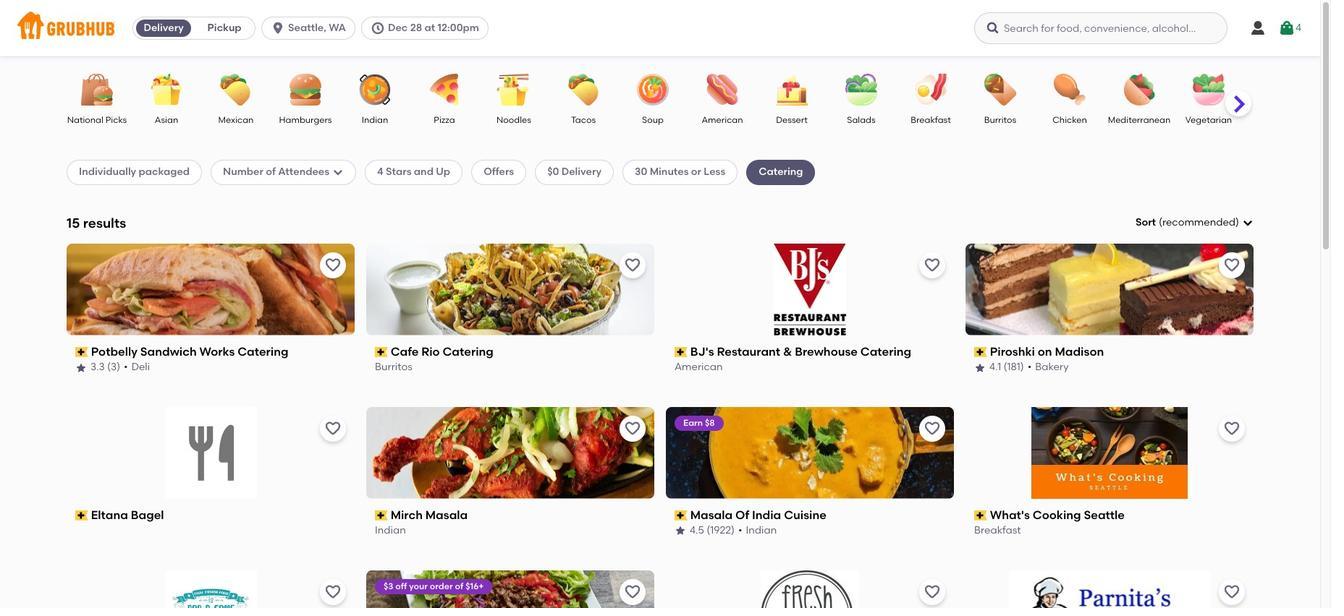 Task type: vqa. For each thing, say whether or not it's contained in the screenshot.
Dec
yes



Task type: locate. For each thing, give the bounding box(es) containing it.
subscription pass image inside mirch masala link
[[375, 511, 388, 521]]

burritos
[[985, 115, 1017, 125], [375, 362, 413, 374]]

• bakery
[[1028, 362, 1069, 374]]

2 horizontal spatial star icon image
[[975, 362, 986, 374]]

0 vertical spatial delivery
[[144, 22, 184, 34]]

bj's restaurant & brewhouse catering link
[[675, 344, 946, 361]]

catering
[[759, 166, 803, 178], [238, 345, 289, 359], [443, 345, 494, 359], [861, 345, 912, 359]]

what's cooking seattle link
[[975, 508, 1245, 524]]

1 horizontal spatial breakfast
[[975, 525, 1021, 537]]

30
[[635, 166, 647, 178]]

0 horizontal spatial masala
[[426, 509, 468, 523]]

cafe rio catering link
[[375, 344, 646, 361]]

national picks image
[[72, 74, 122, 106]]

svg image inside seattle, wa button
[[271, 21, 285, 35]]

$16+
[[466, 582, 484, 592]]

0 horizontal spatial burritos
[[375, 362, 413, 374]]

svg image inside the dec 28 at 12:00pm button
[[371, 21, 385, 35]]

• for masala
[[739, 525, 743, 537]]

save this restaurant image
[[324, 257, 342, 274], [624, 257, 642, 274], [624, 420, 642, 438], [324, 584, 342, 601], [624, 584, 642, 601], [1224, 584, 1241, 601]]

chicken
[[1053, 115, 1087, 125]]

save this restaurant image
[[924, 257, 941, 274], [1224, 257, 1241, 274], [324, 420, 342, 438], [924, 420, 941, 438], [1224, 420, 1241, 438], [924, 584, 941, 601]]

1 horizontal spatial of
[[455, 582, 464, 592]]

india
[[752, 509, 781, 523]]

0 horizontal spatial star icon image
[[75, 362, 87, 374]]

• right (181)
[[1028, 362, 1032, 374]]

Search for food, convenience, alcohol... search field
[[975, 12, 1228, 44]]

• for piroshki
[[1028, 362, 1032, 374]]

1 horizontal spatial •
[[739, 525, 743, 537]]

4.1
[[990, 362, 1001, 374]]

national picks
[[67, 115, 127, 125]]

eltana bagel logo image
[[165, 407, 257, 499]]

subscription pass image left what's
[[975, 511, 987, 521]]

$8
[[705, 418, 715, 428]]

breakfast down what's
[[975, 525, 1021, 537]]

of
[[736, 509, 749, 523]]

delivery right $0
[[562, 166, 602, 178]]

rio
[[422, 345, 440, 359]]

subscription pass image left piroshki
[[975, 348, 987, 358]]

subscription pass image inside piroshki on madison link
[[975, 348, 987, 358]]

burritos down burritos image
[[985, 115, 1017, 125]]

2 masala from the left
[[691, 509, 733, 523]]

4 button
[[1279, 15, 1302, 41]]

sandwich
[[140, 345, 197, 359]]

minutes
[[650, 166, 689, 178]]

$3 off your order of $16+
[[384, 582, 484, 592]]

burritos down cafe
[[375, 362, 413, 374]]

save this restaurant image for "bj's restaurant & brewhouse catering logo"
[[924, 257, 941, 274]]

masala
[[426, 509, 468, 523], [691, 509, 733, 523]]

of left $16+
[[455, 582, 464, 592]]

mirch masala
[[391, 509, 468, 523]]

subscription pass image left eltana
[[75, 511, 88, 521]]

(181)
[[1004, 362, 1024, 374]]

0 horizontal spatial 4
[[377, 166, 384, 178]]

svg image up 'vegan' image
[[1279, 20, 1296, 37]]

sort
[[1136, 217, 1156, 229]]

less
[[704, 166, 726, 178]]

subscription pass image
[[375, 348, 388, 358], [675, 348, 688, 358], [975, 348, 987, 358], [675, 511, 688, 521]]

4 inside "4" button
[[1296, 22, 1302, 34]]

0 horizontal spatial •
[[124, 362, 128, 374]]

breakfast down breakfast image at the right top of page
[[911, 115, 951, 125]]

None field
[[1136, 216, 1254, 230]]

4 up 'vegan' image
[[1296, 22, 1302, 34]]

save this restaurant button for the eltana bagel logo
[[320, 416, 346, 442]]

save this restaurant button
[[320, 253, 346, 279], [620, 253, 646, 279], [920, 253, 946, 279], [1219, 253, 1245, 279], [320, 416, 346, 442], [620, 416, 646, 442], [920, 416, 946, 442], [1219, 416, 1245, 442], [320, 580, 346, 606], [620, 580, 646, 606], [920, 580, 946, 606], [1219, 580, 1245, 606]]

subscription pass image left mirch
[[375, 511, 388, 521]]

indian
[[362, 115, 388, 125], [375, 525, 406, 537], [746, 525, 777, 537]]

• right (3)
[[124, 362, 128, 374]]

at
[[425, 22, 435, 34]]

(1922)
[[707, 525, 735, 537]]

sort ( recommended )
[[1136, 217, 1240, 229]]

subscription pass image
[[75, 348, 88, 358], [75, 511, 88, 521], [375, 511, 388, 521], [975, 511, 987, 521]]

on
[[1038, 345, 1053, 359]]

star icon image left 4.5 at the bottom right of page
[[675, 526, 686, 538]]

1 vertical spatial 4
[[377, 166, 384, 178]]

subscription pass image left of
[[675, 511, 688, 521]]

0 horizontal spatial breakfast
[[911, 115, 951, 125]]

bj's restaurant & brewhouse catering
[[691, 345, 912, 359]]

save this restaurant button for 'parnita's cakes & catering logo'
[[1219, 580, 1245, 606]]

asian
[[155, 115, 178, 125]]

packaged
[[139, 166, 190, 178]]

0 horizontal spatial of
[[266, 166, 276, 178]]

piroshki
[[990, 345, 1035, 359]]

• down of
[[739, 525, 743, 537]]

number
[[223, 166, 263, 178]]

0 horizontal spatial svg image
[[271, 21, 285, 35]]

subscription pass image for cafe rio catering
[[375, 348, 388, 358]]

indian down masala of india cuisine
[[746, 525, 777, 537]]

• deli
[[124, 362, 150, 374]]

subscription pass image left potbelly
[[75, 348, 88, 358]]

masala right mirch
[[426, 509, 468, 523]]

american down the bj's
[[675, 362, 723, 374]]

mirch
[[391, 509, 423, 523]]

1 vertical spatial burritos
[[375, 362, 413, 374]]

star icon image
[[75, 362, 87, 374], [975, 362, 986, 374], [675, 526, 686, 538]]

star icon image left 4.1
[[975, 362, 986, 374]]

subscription pass image left the bj's
[[675, 348, 688, 358]]

save this restaurant image for fresh betty foods logo at right
[[924, 584, 941, 601]]

your
[[409, 582, 428, 592]]

cuisine
[[784, 509, 827, 523]]

1 horizontal spatial burritos
[[985, 115, 1017, 125]]

subscription pass image left cafe
[[375, 348, 388, 358]]

save this restaurant button for what's cooking seattle logo
[[1219, 416, 1245, 442]]

noodles image
[[489, 74, 539, 106]]

catering down dessert
[[759, 166, 803, 178]]

subscription pass image inside the bj's restaurant & brewhouse catering link
[[675, 348, 688, 358]]

eltana bagel
[[91, 509, 164, 523]]

american
[[702, 115, 743, 125], [675, 362, 723, 374]]

save this restaurant image for the eltana bagel logo
[[324, 420, 342, 438]]

works
[[200, 345, 235, 359]]

mexican image
[[211, 74, 261, 106]]

piroshki on madison logo image
[[966, 244, 1254, 336]]

bj's
[[691, 345, 714, 359]]

•
[[124, 362, 128, 374], [1028, 362, 1032, 374], [739, 525, 743, 537]]

save this restaurant button for mirch masala logo
[[620, 416, 646, 442]]

1 horizontal spatial delivery
[[562, 166, 602, 178]]

catering right works
[[238, 345, 289, 359]]

save this restaurant button for "bj's restaurant & brewhouse catering logo"
[[920, 253, 946, 279]]

indian image
[[350, 74, 400, 106]]

national
[[67, 115, 103, 125]]

0 vertical spatial of
[[266, 166, 276, 178]]

1 vertical spatial breakfast
[[975, 525, 1021, 537]]

asian image
[[141, 74, 192, 106]]

what's cooking seattle
[[990, 509, 1125, 523]]

subscription pass image inside cafe rio catering link
[[375, 348, 388, 358]]

catering right 'brewhouse'
[[861, 345, 912, 359]]

por-d-come thai fusion logo image
[[165, 571, 257, 609]]

subscription pass image inside eltana bagel link
[[75, 511, 88, 521]]

4.5
[[690, 525, 704, 537]]

4 left stars
[[377, 166, 384, 178]]

svg image
[[1250, 20, 1267, 37], [1279, 20, 1296, 37], [371, 21, 385, 35], [1242, 217, 1254, 229]]

2 horizontal spatial •
[[1028, 362, 1032, 374]]

subscription pass image for what's cooking seattle
[[975, 511, 987, 521]]

soup image
[[628, 74, 678, 106]]

picks
[[106, 115, 127, 125]]

subscription pass image inside potbelly sandwich works catering link
[[75, 348, 88, 358]]

subscription pass image for piroshki on madison
[[975, 348, 987, 358]]

seattle, wa button
[[261, 17, 361, 40]]

star icon image for masala
[[675, 526, 686, 538]]

star icon image for potbelly
[[75, 362, 87, 374]]

$0
[[548, 166, 559, 178]]

1 horizontal spatial masala
[[691, 509, 733, 523]]

hamburgers
[[279, 115, 332, 125]]

earn $8
[[684, 418, 715, 428]]

svg image up burritos image
[[986, 21, 1001, 35]]

hamburgers image
[[280, 74, 331, 106]]

restaurant
[[717, 345, 781, 359]]

subscription pass image inside what's cooking seattle link
[[975, 511, 987, 521]]

0 vertical spatial 4
[[1296, 22, 1302, 34]]

of
[[266, 166, 276, 178], [455, 582, 464, 592]]

american down american image
[[702, 115, 743, 125]]

save this restaurant image for mirch masala logo
[[624, 420, 642, 438]]

subscription pass image for masala of india cuisine
[[675, 511, 688, 521]]

what's
[[990, 509, 1030, 523]]

1 horizontal spatial 4
[[1296, 22, 1302, 34]]

save this restaurant button for potbelly sandwich works catering logo
[[320, 253, 346, 279]]

1 horizontal spatial star icon image
[[675, 526, 686, 538]]

svg image left seattle,
[[271, 21, 285, 35]]

eltana bagel link
[[75, 508, 346, 524]]

up
[[436, 166, 450, 178]]

star icon image left 3.3
[[75, 362, 87, 374]]

of right number
[[266, 166, 276, 178]]

subscription pass image inside masala of india cuisine link
[[675, 511, 688, 521]]

0 horizontal spatial delivery
[[144, 22, 184, 34]]

svg image
[[271, 21, 285, 35], [986, 21, 1001, 35], [332, 167, 344, 178]]

seattle,
[[288, 22, 326, 34]]

save this restaurant image for the piroshki on madison logo
[[1224, 257, 1241, 274]]

subscription pass image for potbelly sandwich works catering
[[75, 348, 88, 358]]

soup
[[642, 115, 664, 125]]

pizza
[[434, 115, 455, 125]]

delivery left pickup
[[144, 22, 184, 34]]

none field containing sort
[[1136, 216, 1254, 230]]

salads image
[[836, 74, 887, 106]]

cafe rio catering
[[391, 345, 494, 359]]

svg image left dec
[[371, 21, 385, 35]]

subscription pass image for mirch masala
[[375, 511, 388, 521]]

4.1 (181)
[[990, 362, 1024, 374]]

save this restaurant image for cafe rio catering logo
[[624, 257, 642, 274]]

4 for 4
[[1296, 22, 1302, 34]]

seattle, wa
[[288, 22, 346, 34]]

3.3
[[91, 362, 105, 374]]

attendees
[[278, 166, 329, 178]]

1 vertical spatial delivery
[[562, 166, 602, 178]]

breakfast
[[911, 115, 951, 125], [975, 525, 1021, 537]]

masala up 4.5 (1922)
[[691, 509, 733, 523]]

svg image right attendees
[[332, 167, 344, 178]]

4 for 4 stars and up
[[377, 166, 384, 178]]

mediterranean
[[1108, 115, 1171, 125]]

4
[[1296, 22, 1302, 34], [377, 166, 384, 178]]



Task type: describe. For each thing, give the bounding box(es) containing it.
save this restaurant button for the piroshki on madison logo
[[1219, 253, 1245, 279]]

deli
[[132, 362, 150, 374]]

american image
[[697, 74, 748, 106]]

recommended
[[1163, 217, 1236, 229]]

off
[[396, 582, 407, 592]]

salads
[[847, 115, 876, 125]]

potbelly sandwich works catering
[[91, 345, 289, 359]]

indian down 'indian' image
[[362, 115, 388, 125]]

(
[[1159, 217, 1163, 229]]

save this restaurant button for cafe rio catering logo
[[620, 253, 646, 279]]

or
[[691, 166, 702, 178]]

seattle
[[1084, 509, 1125, 523]]

earn
[[684, 418, 703, 428]]

mirch masala link
[[375, 508, 646, 524]]

(3)
[[107, 362, 120, 374]]

piroshki on madison
[[990, 345, 1104, 359]]

vegan image
[[1253, 74, 1304, 106]]

4.5 (1922)
[[690, 525, 735, 537]]

brewhouse
[[795, 345, 858, 359]]

1 masala from the left
[[426, 509, 468, 523]]

28
[[410, 22, 422, 34]]

star icon image for piroshki
[[975, 362, 986, 374]]

save this restaurant image for 'parnita's cakes & catering logo'
[[1224, 584, 1241, 601]]

potbelly sandwich works catering logo image
[[67, 244, 355, 336]]

subscription pass image for bj's restaurant & brewhouse catering
[[675, 348, 688, 358]]

wa
[[329, 22, 346, 34]]

offers
[[484, 166, 514, 178]]

what's cooking seattle logo image
[[1032, 407, 1188, 499]]

parnita's cakes & catering logo image
[[1009, 571, 1211, 609]]

4 stars and up
[[377, 166, 450, 178]]

dessert
[[776, 115, 808, 125]]

cafe
[[391, 345, 419, 359]]

0 vertical spatial burritos
[[985, 115, 1017, 125]]

breakfast image
[[906, 74, 956, 106]]

dec 28 at 12:00pm button
[[361, 17, 495, 40]]

potbelly
[[91, 345, 138, 359]]

save this restaurant button for fresh betty foods logo at right
[[920, 580, 946, 606]]

main navigation navigation
[[0, 0, 1321, 56]]

svg image right ')' in the right of the page
[[1242, 217, 1254, 229]]

save this restaurant image for what's cooking seattle logo
[[1224, 420, 1241, 438]]

bagel
[[131, 509, 164, 523]]

dec 28 at 12:00pm
[[388, 22, 479, 34]]

dec
[[388, 22, 408, 34]]

save this restaurant image for por-d-come thai fusion logo at left bottom
[[324, 584, 342, 601]]

masala of india cuisine
[[691, 509, 827, 523]]

• indian
[[739, 525, 777, 537]]

svg image inside "4" button
[[1279, 20, 1296, 37]]

svg image left "4" button
[[1250, 20, 1267, 37]]

fresh betty foods logo image
[[761, 571, 859, 609]]

individually packaged
[[79, 166, 190, 178]]

tacos
[[571, 115, 596, 125]]

save this restaurant button for por-d-come thai fusion logo at left bottom
[[320, 580, 346, 606]]

12:00pm
[[438, 22, 479, 34]]

cafe rio catering logo image
[[366, 244, 655, 336]]

order
[[430, 582, 453, 592]]

pickup
[[208, 22, 242, 34]]

$3
[[384, 582, 394, 592]]

madison
[[1055, 345, 1104, 359]]

2 horizontal spatial svg image
[[986, 21, 1001, 35]]

catering right rio
[[443, 345, 494, 359]]

&
[[783, 345, 792, 359]]

delivery inside button
[[144, 22, 184, 34]]

number of attendees
[[223, 166, 329, 178]]

tacos image
[[558, 74, 609, 106]]

delivery button
[[133, 17, 194, 40]]

masala of india cuisine link
[[675, 508, 946, 524]]

vegetarian image
[[1184, 74, 1235, 106]]

pickup button
[[194, 17, 255, 40]]

1 horizontal spatial svg image
[[332, 167, 344, 178]]

1 vertical spatial american
[[675, 362, 723, 374]]

burritos image
[[975, 74, 1026, 106]]

subscription pass image for eltana bagel
[[75, 511, 88, 521]]

1 vertical spatial of
[[455, 582, 464, 592]]

indian down mirch
[[375, 525, 406, 537]]

noodles
[[497, 115, 531, 125]]

blue water taco grill logo image
[[366, 571, 655, 609]]

15 results
[[67, 215, 126, 231]]

30 minutes or less
[[635, 166, 726, 178]]

bakery
[[1036, 362, 1069, 374]]

3.3 (3)
[[91, 362, 120, 374]]

chicken image
[[1045, 74, 1095, 106]]

)
[[1236, 217, 1240, 229]]

bj's restaurant & brewhouse catering logo image
[[774, 244, 847, 336]]

pizza image
[[419, 74, 470, 106]]

piroshki on madison link
[[975, 344, 1245, 361]]

cooking
[[1033, 509, 1081, 523]]

results
[[83, 215, 126, 231]]

save this restaurant image for potbelly sandwich works catering logo
[[324, 257, 342, 274]]

0 vertical spatial breakfast
[[911, 115, 951, 125]]

and
[[414, 166, 434, 178]]

$0 delivery
[[548, 166, 602, 178]]

dessert image
[[767, 74, 817, 106]]

vegetarian
[[1186, 115, 1232, 125]]

0 vertical spatial american
[[702, 115, 743, 125]]

eltana
[[91, 509, 128, 523]]

• for potbelly
[[124, 362, 128, 374]]

potbelly sandwich works catering link
[[75, 344, 346, 361]]

mexican
[[218, 115, 254, 125]]

mirch masala logo image
[[366, 407, 655, 499]]

stars
[[386, 166, 412, 178]]

mediterranean image
[[1114, 74, 1165, 106]]

masala of india cuisine logo image
[[666, 407, 954, 499]]



